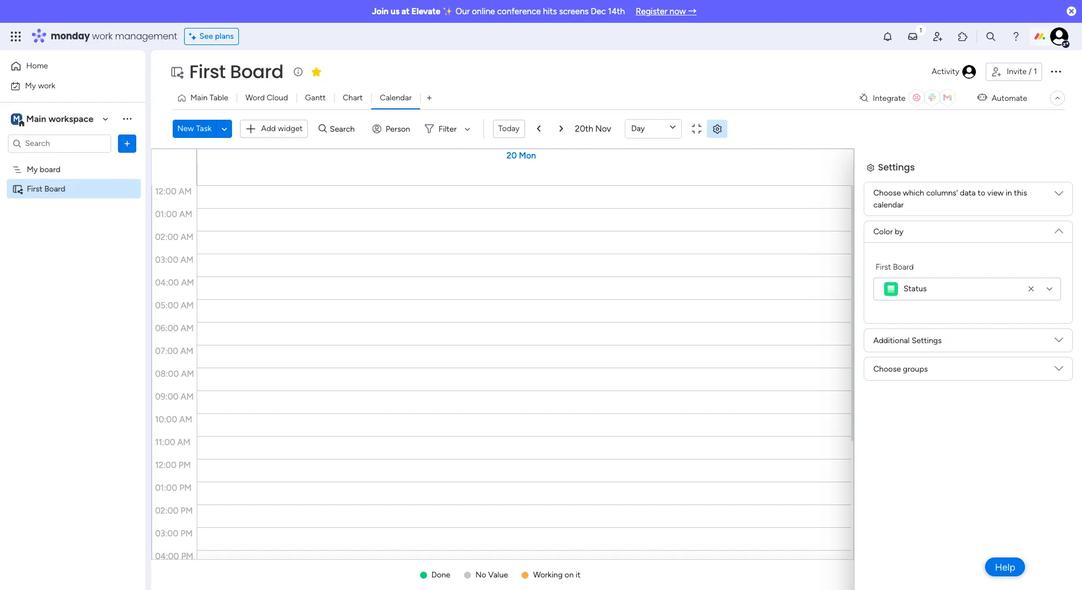 Task type: describe. For each thing, give the bounding box(es) containing it.
help
[[995, 561, 1016, 573]]

1 vertical spatial data
[[960, 213, 975, 222]]

apps image
[[957, 31, 969, 42]]

02:00 for 02:00 pm
[[155, 506, 178, 516]]

0 vertical spatial this
[[1014, 188, 1027, 198]]

join
[[372, 6, 389, 17]]

am for 02:00 am
[[181, 232, 194, 242]]

on
[[565, 570, 574, 580]]

v2 search image
[[319, 122, 327, 135]]

03:00 for 03:00 am
[[155, 255, 178, 265]]

join us at elevate ✨ our online conference hits screens dec 14th
[[372, 6, 625, 17]]

am for 08:00 am
[[181, 369, 194, 379]]

add widget
[[261, 124, 303, 133]]

monday
[[51, 30, 90, 43]]

12:00 pm
[[155, 460, 191, 470]]

11:00 am
[[155, 437, 190, 447]]

color
[[874, 227, 893, 237]]

1 vertical spatial this
[[1014, 213, 1027, 222]]

0 vertical spatial additional
[[874, 336, 910, 345]]

shareable board image inside list box
[[12, 183, 23, 194]]

plans
[[215, 31, 234, 41]]

groups
[[903, 364, 928, 374]]

12:00 for 12:00 pm
[[155, 460, 177, 470]]

dec
[[591, 6, 606, 17]]

1 image
[[916, 23, 926, 36]]

01:00 pm
[[155, 483, 192, 493]]

notifications image
[[882, 31, 894, 42]]

value
[[488, 570, 508, 580]]

07:00 am
[[155, 346, 193, 356]]

first inside list box
[[27, 184, 42, 194]]

0 vertical spatial to
[[978, 188, 986, 198]]

pm for 04:00 pm
[[181, 551, 193, 561]]

dapulse dropdown down arrow image for choose groups
[[1055, 364, 1063, 377]]

02:00 pm
[[155, 506, 193, 516]]

no value
[[476, 570, 508, 580]]

0 vertical spatial first board heading
[[876, 261, 914, 273]]

home button
[[7, 57, 123, 75]]

04:00 pm
[[155, 551, 193, 561]]

task
[[196, 124, 212, 133]]

1 vertical spatial columns'
[[926, 213, 958, 222]]

1 vertical spatial in
[[1005, 213, 1012, 222]]

1 vertical spatial additional settings
[[873, 360, 941, 370]]

calendar
[[380, 93, 412, 103]]

day
[[631, 124, 645, 133]]

remove from favorites image
[[311, 66, 322, 77]]

help button
[[985, 558, 1025, 577]]

see plans button
[[184, 28, 239, 45]]

2 vertical spatial choose
[[874, 364, 901, 374]]

12:00 am
[[155, 186, 192, 196]]

1 vertical spatial which
[[903, 213, 924, 222]]

automate
[[992, 93, 1028, 103]]

0 vertical spatial columns'
[[926, 188, 958, 198]]

am for 11:00 am
[[177, 437, 190, 447]]

my board
[[27, 165, 60, 174]]

0 vertical spatial choose
[[874, 188, 901, 198]]

first up main table
[[189, 59, 226, 84]]

invite members image
[[932, 31, 944, 42]]

my work
[[25, 81, 55, 90]]

05:00 am
[[155, 300, 194, 310]]

widget
[[278, 124, 303, 133]]

07:00
[[155, 346, 178, 356]]

activity
[[932, 67, 960, 76]]

01:00 am
[[155, 209, 192, 219]]

/
[[1029, 67, 1032, 76]]

20th
[[575, 124, 593, 134]]

First Board field
[[186, 59, 286, 84]]

10:00 am
[[155, 414, 192, 425]]

✨
[[443, 6, 454, 17]]

by
[[895, 227, 904, 237]]

color by
[[874, 227, 904, 237]]

autopilot image
[[978, 90, 987, 105]]

choose groups
[[874, 364, 928, 374]]

05:00
[[155, 300, 179, 310]]

no
[[476, 570, 486, 580]]

jacob simon image
[[1050, 27, 1069, 46]]

20 mon link
[[507, 151, 536, 161]]

pm for 12:00 pm
[[179, 460, 191, 470]]

nov
[[595, 124, 611, 134]]

pm for 02:00 pm
[[181, 506, 193, 516]]

add view image
[[427, 94, 432, 102]]

options image
[[121, 138, 133, 149]]

invite / 1
[[1007, 67, 1037, 76]]

am for 09:00 am
[[181, 391, 194, 402]]

inbox image
[[907, 31, 919, 42]]

0 vertical spatial choose which columns' data to view in this calendar
[[874, 188, 1027, 210]]

gantt
[[305, 93, 326, 103]]

0 vertical spatial view
[[987, 188, 1004, 198]]

08:00
[[155, 369, 179, 379]]

06:00 am
[[155, 323, 194, 333]]

main table
[[190, 93, 228, 103]]

03:00 am
[[155, 255, 193, 265]]

options image
[[1049, 64, 1063, 78]]

dapulse dropdown down arrow image for color by
[[1055, 222, 1063, 235]]

02:00 for 02:00 am
[[155, 232, 178, 242]]

10:00
[[155, 414, 177, 425]]

main workspace
[[26, 113, 94, 124]]

gantt button
[[297, 89, 334, 107]]

working
[[533, 570, 563, 580]]

management
[[115, 30, 177, 43]]

chart
[[343, 93, 363, 103]]

0 vertical spatial calendar
[[874, 200, 904, 210]]

person
[[386, 124, 410, 134]]

main content containing settings
[[151, 148, 1082, 590]]

us
[[391, 6, 400, 17]]

workspace
[[48, 113, 94, 124]]

word cloud
[[245, 93, 288, 103]]

help image
[[1010, 31, 1022, 42]]

elevate
[[412, 6, 441, 17]]

workspace options image
[[121, 113, 133, 124]]

home
[[26, 61, 48, 71]]

am for 12:00 am
[[179, 186, 192, 196]]

03:00 pm
[[155, 528, 193, 539]]

status
[[904, 284, 927, 294]]

filter button
[[420, 120, 474, 138]]

0 vertical spatial which
[[903, 188, 924, 198]]

table
[[210, 93, 228, 103]]

04:00 for 04:00 pm
[[155, 551, 179, 561]]

add widget button
[[240, 120, 308, 138]]



Task type: vqa. For each thing, say whether or not it's contained in the screenshot.
"Close Update feed (Inbox)" image
no



Task type: locate. For each thing, give the bounding box(es) containing it.
main inside button
[[190, 93, 208, 103]]

1 vertical spatial 02:00
[[155, 506, 178, 516]]

am right 05:00 on the bottom
[[181, 300, 194, 310]]

pm for 03:00 pm
[[180, 528, 193, 539]]

register now →
[[636, 6, 697, 17]]

see plans
[[199, 31, 234, 41]]

1 vertical spatial to
[[977, 213, 985, 222]]

chart button
[[334, 89, 371, 107]]

0 vertical spatial shareable board image
[[170, 65, 184, 79]]

first board inside list box
[[27, 184, 65, 194]]

04:00 am
[[155, 277, 194, 288]]

0 vertical spatial 03:00
[[155, 255, 178, 265]]

Search field
[[327, 121, 361, 137]]

1 12:00 from the top
[[155, 186, 177, 196]]

2 02:00 from the top
[[155, 506, 178, 516]]

1 vertical spatial 03:00
[[155, 528, 178, 539]]

add
[[261, 124, 276, 133]]

0 vertical spatial work
[[92, 30, 113, 43]]

main content
[[151, 148, 1082, 590]]

am up 05:00 am
[[181, 277, 194, 288]]

1 01:00 from the top
[[155, 209, 177, 219]]

0 vertical spatial main
[[190, 93, 208, 103]]

am for 07:00 am
[[180, 346, 193, 356]]

person button
[[368, 120, 417, 138]]

0 vertical spatial my
[[25, 81, 36, 90]]

my down home
[[25, 81, 36, 90]]

today
[[498, 124, 520, 133]]

first down color
[[876, 262, 891, 272]]

first
[[189, 59, 226, 84], [27, 184, 42, 194], [876, 262, 891, 272], [875, 287, 891, 297]]

0 vertical spatial data
[[960, 188, 976, 198]]

1 04:00 from the top
[[155, 277, 179, 288]]

am right 06:00
[[181, 323, 194, 333]]

work right 'monday'
[[92, 30, 113, 43]]

04:00 for 04:00 am
[[155, 277, 179, 288]]

mon
[[519, 151, 536, 161]]

dapulse dropdown down arrow image for additional settings
[[1055, 336, 1063, 349]]

11:00
[[155, 437, 175, 447]]

1 vertical spatial choose which columns' data to view in this calendar
[[873, 213, 1027, 234]]

am right 08:00
[[181, 369, 194, 379]]

2 04:00 from the top
[[155, 551, 179, 561]]

new
[[177, 124, 194, 133]]

1 03:00 from the top
[[155, 255, 178, 265]]

work
[[92, 30, 113, 43], [38, 81, 55, 90]]

am right 09:00
[[181, 391, 194, 402]]

1 vertical spatial shareable board image
[[12, 183, 23, 194]]

3 dapulse dropdown down arrow image from the top
[[1055, 364, 1063, 377]]

main right "workspace" image
[[26, 113, 46, 124]]

main for main table
[[190, 93, 208, 103]]

pm
[[179, 460, 191, 470], [179, 483, 192, 493], [181, 506, 193, 516], [180, 528, 193, 539], [181, 551, 193, 561]]

09:00
[[155, 391, 179, 402]]

04:00 down 03:00 pm
[[155, 551, 179, 561]]

integrate
[[873, 93, 906, 103]]

calendar
[[874, 200, 904, 210], [873, 225, 903, 234]]

pm down 03:00 pm
[[181, 551, 193, 561]]

06:00
[[155, 323, 179, 333]]

1 vertical spatial 12:00
[[155, 460, 177, 470]]

0 vertical spatial 01:00
[[155, 209, 177, 219]]

work down home
[[38, 81, 55, 90]]

02:00 down 01:00 pm
[[155, 506, 178, 516]]

to
[[978, 188, 986, 198], [977, 213, 985, 222]]

work for my
[[38, 81, 55, 90]]

04:00 up 05:00 on the bottom
[[155, 277, 179, 288]]

list box
[[0, 157, 145, 352]]

online
[[472, 6, 495, 17]]

01:00
[[155, 209, 177, 219], [155, 483, 177, 493]]

option
[[0, 159, 145, 161]]

activity button
[[927, 63, 981, 81]]

main
[[190, 93, 208, 103], [26, 113, 46, 124]]

my for my work
[[25, 81, 36, 90]]

additional settings
[[874, 336, 942, 345], [873, 360, 941, 370]]

08:00 am
[[155, 369, 194, 379]]

1 vertical spatial choose
[[873, 213, 901, 222]]

pm up 02:00 pm
[[179, 483, 192, 493]]

am for 06:00 am
[[181, 323, 194, 333]]

0 horizontal spatial work
[[38, 81, 55, 90]]

01:00 for 01:00 pm
[[155, 483, 177, 493]]

am for 01:00 am
[[179, 209, 192, 219]]

work for monday
[[92, 30, 113, 43]]

0 vertical spatial dapulse dropdown down arrow image
[[1055, 222, 1063, 235]]

1 horizontal spatial main
[[190, 93, 208, 103]]

→
[[688, 6, 697, 17]]

list box containing my board
[[0, 157, 145, 352]]

list arrow image
[[537, 125, 540, 132]]

02:00 am
[[155, 232, 194, 242]]

2 dapulse dropdown down arrow image from the top
[[1055, 336, 1063, 349]]

am up 04:00 am
[[180, 255, 193, 265]]

see
[[199, 31, 213, 41]]

dapulse integrations image
[[860, 94, 868, 102]]

first board group
[[874, 261, 1061, 301], [873, 286, 1061, 325]]

am right 07:00
[[180, 346, 193, 356]]

done
[[431, 570, 450, 580]]

09:00 am
[[155, 391, 194, 402]]

1 horizontal spatial work
[[92, 30, 113, 43]]

pm up 01:00 pm
[[179, 460, 191, 470]]

work inside "button"
[[38, 81, 55, 90]]

main inside the workspace selection element
[[26, 113, 46, 124]]

pm for 01:00 pm
[[179, 483, 192, 493]]

working on it
[[533, 570, 581, 580]]

invite / 1 button
[[986, 63, 1042, 81]]

12:00
[[155, 186, 177, 196], [155, 460, 177, 470]]

my for my board
[[27, 165, 38, 174]]

my left board
[[27, 165, 38, 174]]

01:00 down 12:00 pm
[[155, 483, 177, 493]]

0 horizontal spatial main
[[26, 113, 46, 124]]

1 vertical spatial main
[[26, 113, 46, 124]]

03:00 down 02:00 pm
[[155, 528, 178, 539]]

2 01:00 from the top
[[155, 483, 177, 493]]

am up 01:00 am
[[179, 186, 192, 196]]

12:00 for 12:00 am
[[155, 186, 177, 196]]

03:00 for 03:00 pm
[[155, 528, 178, 539]]

am for 04:00 am
[[181, 277, 194, 288]]

which
[[903, 188, 924, 198], [903, 213, 924, 222]]

am for 05:00 am
[[181, 300, 194, 310]]

am up 03:00 am
[[181, 232, 194, 242]]

1 vertical spatial additional
[[873, 360, 909, 370]]

20th nov
[[575, 124, 611, 134]]

03:00 down "02:00 am"
[[155, 255, 178, 265]]

main left table
[[190, 93, 208, 103]]

invite
[[1007, 67, 1027, 76]]

angle down image
[[222, 125, 227, 133]]

first board heading
[[876, 261, 914, 273], [875, 286, 913, 298]]

workspace selection element
[[11, 112, 95, 127]]

my
[[25, 81, 36, 90], [27, 165, 38, 174]]

settings
[[878, 161, 915, 174], [878, 178, 914, 192], [912, 336, 942, 345], [911, 360, 941, 370]]

1
[[1034, 67, 1037, 76]]

Search in workspace field
[[24, 137, 95, 150]]

1 horizontal spatial shareable board image
[[170, 65, 184, 79]]

shareable board image
[[170, 65, 184, 79], [12, 183, 23, 194]]

01:00 for 01:00 am
[[155, 209, 177, 219]]

0 vertical spatial 12:00
[[155, 186, 177, 196]]

12:00 up 01:00 am
[[155, 186, 177, 196]]

workspace image
[[11, 113, 22, 125]]

main table button
[[173, 89, 237, 107]]

am for 03:00 am
[[180, 255, 193, 265]]

register now → link
[[636, 6, 697, 17]]

word
[[245, 93, 265, 103]]

screens
[[559, 6, 589, 17]]

pm up 04:00 pm
[[180, 528, 193, 539]]

12:00 down 11:00
[[155, 460, 177, 470]]

dapulse dropdown down arrow image
[[1055, 222, 1063, 235], [1055, 336, 1063, 349], [1055, 364, 1063, 377]]

1 dapulse dropdown down arrow image from the top
[[1055, 222, 1063, 235]]

dapulse dropdown down arrow image
[[1055, 189, 1063, 202]]

arrow down image
[[461, 122, 474, 136]]

select product image
[[10, 31, 22, 42]]

0 vertical spatial 02:00
[[155, 232, 178, 242]]

monday work management
[[51, 30, 177, 43]]

1 vertical spatial 04:00
[[155, 551, 179, 561]]

1 vertical spatial dapulse dropdown down arrow image
[[1055, 336, 1063, 349]]

board
[[40, 165, 60, 174]]

0 vertical spatial in
[[1006, 188, 1012, 198]]

first down my board
[[27, 184, 42, 194]]

2 vertical spatial dapulse dropdown down arrow image
[[1055, 364, 1063, 377]]

in
[[1006, 188, 1012, 198], [1005, 213, 1012, 222]]

1 02:00 from the top
[[155, 232, 178, 242]]

1 vertical spatial calendar
[[873, 225, 903, 234]]

register
[[636, 6, 668, 17]]

now
[[670, 6, 686, 17]]

am right the 10:00
[[179, 414, 192, 425]]

am for 10:00 am
[[179, 414, 192, 425]]

list arrow image
[[560, 125, 563, 132]]

1 vertical spatial work
[[38, 81, 55, 90]]

1 vertical spatial my
[[27, 165, 38, 174]]

0 vertical spatial 04:00
[[155, 277, 179, 288]]

0 horizontal spatial shareable board image
[[12, 183, 23, 194]]

01:00 down 12:00 am
[[155, 209, 177, 219]]

my inside list box
[[27, 165, 38, 174]]

new task
[[177, 124, 212, 133]]

it
[[576, 570, 581, 580]]

04:00
[[155, 277, 179, 288], [155, 551, 179, 561]]

my work button
[[7, 77, 123, 95]]

1 vertical spatial first board heading
[[875, 286, 913, 298]]

filter
[[439, 124, 457, 134]]

cloud
[[267, 93, 288, 103]]

0 vertical spatial additional settings
[[874, 336, 942, 345]]

word cloud button
[[237, 89, 297, 107]]

02:00
[[155, 232, 178, 242], [155, 506, 178, 516]]

show board description image
[[292, 66, 305, 78]]

my inside "button"
[[25, 81, 36, 90]]

20 mon
[[507, 151, 536, 161]]

1 vertical spatial view
[[987, 213, 1003, 222]]

first left the status
[[875, 287, 891, 297]]

am up "02:00 am"
[[179, 209, 192, 219]]

search everything image
[[985, 31, 997, 42]]

collapse board header image
[[1053, 94, 1062, 103]]

our
[[456, 6, 470, 17]]

am right 11:00
[[177, 437, 190, 447]]

am
[[179, 186, 192, 196], [179, 209, 192, 219], [181, 232, 194, 242], [180, 255, 193, 265], [181, 277, 194, 288], [181, 300, 194, 310], [181, 323, 194, 333], [180, 346, 193, 356], [181, 369, 194, 379], [181, 391, 194, 402], [179, 414, 192, 425], [177, 437, 190, 447]]

main for main workspace
[[26, 113, 46, 124]]

14th
[[608, 6, 625, 17]]

02:00 down 01:00 am
[[155, 232, 178, 242]]

pm up 03:00 pm
[[181, 506, 193, 516]]

conference
[[497, 6, 541, 17]]

1 vertical spatial 01:00
[[155, 483, 177, 493]]

board
[[230, 59, 284, 84], [44, 184, 65, 194], [893, 262, 914, 272], [893, 287, 913, 297]]

at
[[402, 6, 410, 17]]

2 12:00 from the top
[[155, 460, 177, 470]]

2 03:00 from the top
[[155, 528, 178, 539]]

today button
[[493, 120, 525, 138]]



